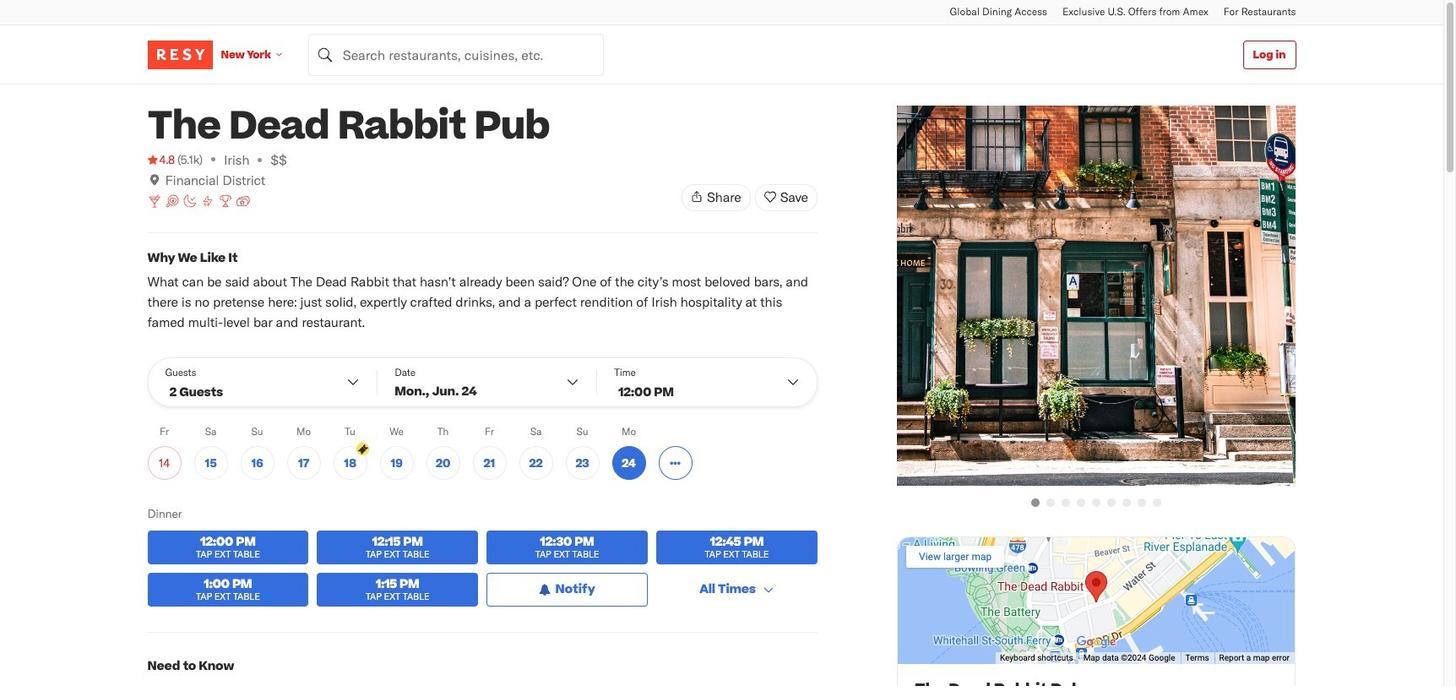 Task type: describe. For each thing, give the bounding box(es) containing it.
june 18, 2024. has event. image
[[356, 443, 369, 455]]

4.8 out of 5 stars image
[[147, 151, 175, 168]]



Task type: locate. For each thing, give the bounding box(es) containing it.
Search restaurants, cuisines, etc. text field
[[308, 33, 604, 76]]

None field
[[308, 33, 604, 76]]



